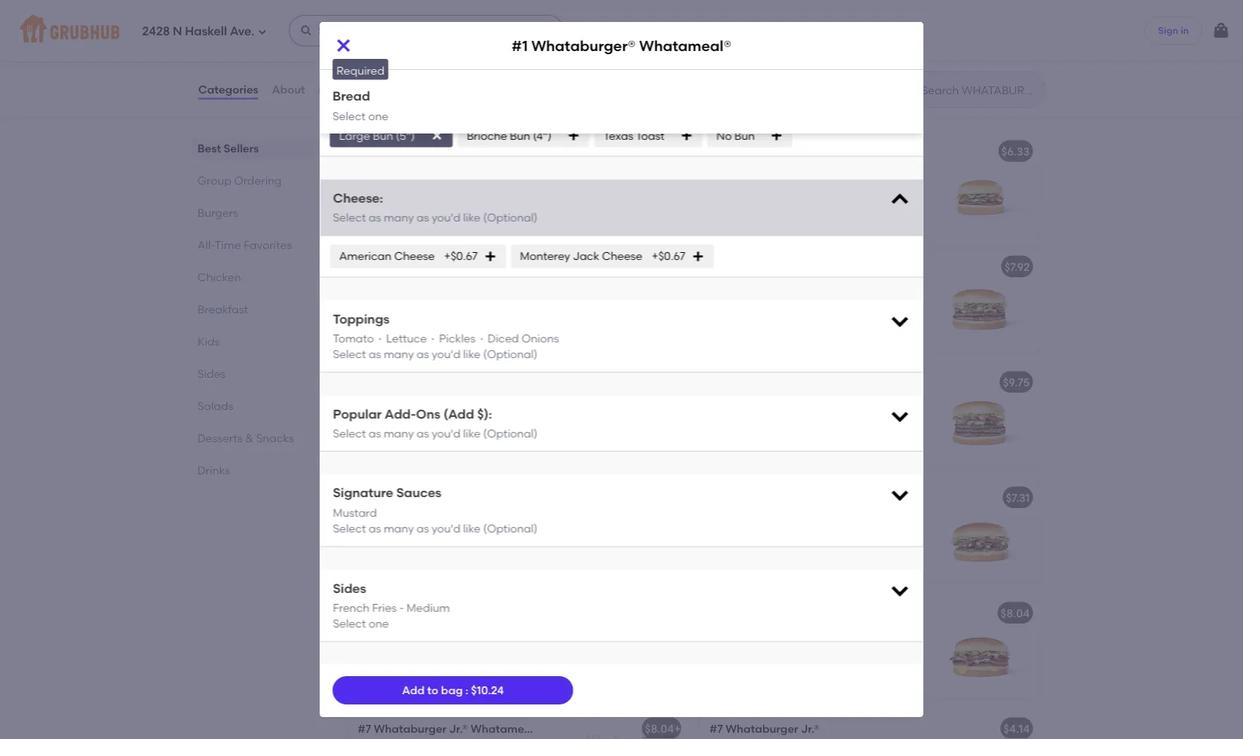 Task type: describe. For each thing, give the bounding box(es) containing it.
best sellers
[[198, 141, 259, 155]]

you'd inside signature sauces mustard select as many as you'd like (optional)
[[431, 522, 460, 535]]

mayonnaise inside the what's on it: whataburger® (10), tomato, lettuce, pickles, diced onions, mustard (4oz), mayonnaise (4oz), ketchup (4oz)
[[478, 27, 543, 40]]

(2), for #2 double meat whataburger®
[[789, 298, 805, 312]]

group ordering tab
[[198, 172, 308, 189]]

brioche
[[466, 129, 507, 142]]

1 bread select one from the top
[[333, 69, 388, 103]]

(5"), for #2 double meat whataburger® whatameal®
[[485, 285, 507, 299]]

mayonnaise inside what's on it: double meat whataburger® (10), tomato, lettuce, pickles, diced onions, mustard (4oz), mayonnaise (4oz), ketchup (4oz)
[[710, 43, 774, 56]]

$9.75
[[1003, 375, 1030, 389]]

fries
[[372, 601, 396, 615]]

what's on it: large bun (5"), large beef patty (5") (3), tomato (regular), lettuce (regular), pickles (regular), diced onions (regular), mustard (regular) for #3 triple meat whataburger® whatameal® image
[[358, 398, 552, 475]]

$8.04 for $8.04
[[1001, 606, 1030, 620]]

#7 whataburger jr.® whatameal® image
[[570, 711, 688, 739]]

best seller for double
[[367, 244, 415, 255]]

Search WHATABURGER search field
[[920, 82, 1040, 97]]

all-time favorites tab
[[198, 236, 308, 253]]

lettuce inside button
[[358, 430, 398, 443]]

0 horizontal spatial #1
[[358, 148, 370, 161]]

brioche bun (4")
[[466, 129, 551, 142]]

favorites
[[244, 238, 292, 251]]

#2 double meat whataburger®
[[710, 260, 877, 273]]

sides french fries - medium select one
[[333, 580, 450, 630]]

bag
[[441, 684, 463, 697]]

#2 double meat whataburger® whatameal®
[[358, 263, 598, 277]]

about
[[272, 83, 305, 96]]

double inside what's on it: double meat whataburger® (10), tomato, lettuce, pickles, diced onions, mustard (4oz), mayonnaise (4oz), ketchup (4oz)
[[780, 0, 818, 8]]

cheese:
[[333, 190, 383, 205]]

cheese for #4 jalapeño & cheese whataburger® whatameal®
[[440, 491, 481, 504]]

best for #1
[[367, 128, 387, 140]]

$11.94 +
[[644, 260, 681, 273]]

(2), for #2 double meat whataburger® whatameal®
[[437, 301, 454, 315]]

$4.14
[[1004, 722, 1030, 735]]

svg image inside main navigation navigation
[[1212, 21, 1231, 40]]

ave.
[[230, 24, 255, 39]]

add to bag : $10.24
[[402, 684, 504, 697]]

what's on it: large bun (5"), large beef patty (5") (2), tomato (regular), lettuce (regular), pickles (regular), diced onions (regular), mustard (regular) for #2 double meat whataburger®
[[710, 282, 903, 359]]

jr.® for #7 whataburger jr.® whatameal®
[[449, 722, 468, 735]]

drinks
[[198, 463, 230, 477]]

whataburger for #7 whataburger jr.® whatameal®
[[374, 722, 447, 735]]

in
[[1181, 25, 1189, 36]]

medium
[[406, 601, 450, 615]]

to
[[427, 684, 438, 697]]

#2 double meat whataburger® image
[[922, 249, 1040, 352]]

what's on it: double meat whataburger® (10), tomato, lettuce, pickles, diced onions, mustard (4oz), mayonnaise (4oz), ketchup (4oz)
[[710, 0, 904, 56]]

group ordering
[[198, 174, 282, 187]]

select inside signature sauces mustard select as many as you'd like (optional)
[[333, 522, 366, 535]]

toppings tomato ∙ lettuce ∙ pickles ∙ diced onions select as many as you'd like (optional)
[[333, 311, 559, 361]]

#4 jalapeño & cheese whataburger®
[[710, 491, 915, 504]]

(5"), for #2 double meat whataburger®
[[837, 282, 859, 296]]

10
[[333, 11, 343, 24]]

#2 for #2 double meat whataburger®
[[710, 260, 724, 273]]

popular add-ons (add $): select as many as you'd like (optional)
[[333, 406, 537, 440]]

#5
[[358, 606, 372, 620]]

breakfast tab
[[198, 301, 308, 317]]

(10), inside what's on it: double meat whataburger® (10), tomato, lettuce, pickles, diced onions, mustard (4oz), mayonnaise (4oz), ketchup (4oz)
[[790, 11, 812, 24]]

one inside sides french fries - medium select one
[[368, 617, 388, 630]]

max
[[346, 11, 369, 24]]

(4oz) inside the what's on it: whataburger® (10), tomato, lettuce, pickles, diced onions, mustard (4oz), mayonnaise (4oz), ketchup (4oz)
[[436, 43, 462, 56]]

$7.92
[[1005, 260, 1030, 273]]

$6.33
[[1002, 145, 1030, 158]]

ketchup inside what's on it: double meat whataburger® (10), tomato, lettuce, pickles, diced onions, mustard (4oz), mayonnaise (4oz), ketchup (4oz)
[[808, 43, 852, 56]]

select inside toppings tomato ∙ lettuce ∙ pickles ∙ diced onions select as many as you'd like (optional)
[[333, 348, 366, 361]]

many inside toppings tomato ∙ lettuce ∙ pickles ∙ diced onions select as many as you'd like (optional)
[[383, 348, 414, 361]]

patty inside button
[[384, 414, 412, 427]]

#4 jalapeño & cheese whataburger® whatameal® button
[[348, 480, 688, 582]]

sauces
[[396, 485, 441, 501]]

$8.04 for $8.04 +
[[645, 722, 674, 735]]

1 bread from the top
[[333, 69, 370, 85]]

haskell
[[185, 24, 227, 39]]

add
[[402, 684, 425, 697]]

n
[[173, 24, 182, 39]]

mustard inside what's on it: double meat whataburger® (10), tomato, lettuce, pickles, diced onions, mustard (4oz), mayonnaise (4oz), ketchup (4oz)
[[828, 27, 872, 40]]

american cheese
[[339, 249, 434, 263]]

#7 whataburger jr.® whatameal®
[[358, 722, 540, 735]]

like inside signature sauces mustard select as many as you'd like (optional)
[[463, 522, 480, 535]]

lettuce inside toppings tomato ∙ lettuce ∙ pickles ∙ diced onions select as many as you'd like (optional)
[[386, 332, 427, 345]]

what's on it: large bun (5"), large beef patty (5") (3), tomato (regular), lettuce (regular), pickles (regular), diced onions (regular), mustard (regular) button
[[348, 365, 688, 475]]

ordering
[[234, 174, 282, 187]]

what's inside the 'what's on it: large bun (5"), large beef patty (5") (1), tomato (regular), lettuce (regular), pickles (regular), diced onions (regular), mustard (regular)'
[[710, 167, 746, 180]]

lettuce, inside what's on it: double meat whataburger® (10), tomato, lettuce, pickles, diced onions, mustard (4oz), mayonnaise (4oz), ketchup (4oz)
[[860, 11, 904, 24]]

monterey
[[520, 249, 570, 263]]

10 max
[[333, 11, 369, 24]]

select inside sides french fries - medium select one
[[333, 617, 366, 630]]

about button
[[271, 61, 306, 118]]

sign in button
[[1145, 16, 1203, 45]]

#1 whataburger®
[[710, 145, 804, 158]]

+ for $8.04
[[674, 722, 681, 735]]

salads
[[198, 399, 234, 412]]

what's inside the what's on it: whataburger® (10), tomato, lettuce, pickles, diced onions, mustard (4oz), mayonnaise (4oz), ketchup (4oz)
[[358, 0, 395, 8]]

what's on it: whataburger® (10), tomato, lettuce, pickles, diced onions, mustard (4oz), mayonnaise (4oz), ketchup (4oz)
[[358, 0, 543, 56]]

(4")
[[533, 129, 551, 142]]

like inside toppings tomato ∙ lettuce ∙ pickles ∙ diced onions select as many as you'd like (optional)
[[463, 348, 480, 361]]

& for #5 bacon & cheese whataburger® whatameal®
[[412, 606, 421, 620]]

2 bread from the top
[[333, 88, 370, 104]]

#4 for #4 jalapeño & cheese whataburger®
[[710, 491, 724, 504]]

beef inside button
[[358, 414, 382, 427]]

snacks
[[256, 431, 294, 445]]

10 whataburger® box image
[[570, 0, 688, 64]]

mustard inside the 'what's on it: large bun (5"), large beef patty (5") (1), tomato (regular), lettuce (regular), pickles (regular), diced onions (regular), mustard (regular)'
[[838, 215, 882, 228]]

it: inside what's on it: double meat whataburger® (10), tomato, lettuce, pickles, diced onions, mustard (4oz), mayonnaise (4oz), ketchup (4oz)
[[768, 0, 778, 8]]

desserts & snacks
[[198, 431, 294, 445]]

cheese for #5 bacon & cheese whataburger® whatameal®
[[423, 606, 464, 620]]

breakfast
[[198, 302, 248, 316]]

categories button
[[198, 61, 259, 118]]

tomato, inside what's on it: double meat whataburger® (10), tomato, lettuce, pickles, diced onions, mustard (4oz), mayonnaise (4oz), ketchup (4oz)
[[814, 11, 858, 24]]

diced inside the what's on it: whataburger® (10), tomato, lettuce, pickles, diced onions, mustard (4oz), mayonnaise (4oz), ketchup (4oz)
[[492, 11, 523, 24]]

1 vertical spatial #1 whataburger® whatameal®
[[358, 148, 524, 161]]

patty for #2 double meat whataburger®
[[736, 298, 764, 312]]

sign
[[1158, 25, 1179, 36]]

2 bread select one from the top
[[333, 88, 388, 123]]

as down sauces
[[416, 522, 429, 535]]

diced inside what's on it: double meat whataburger® (10), tomato, lettuce, pickles, diced onions, mustard (4oz), mayonnaise (4oz), ketchup (4oz)
[[752, 27, 783, 40]]

what's on it: double meat whataburger® (10), tomato, lettuce, pickles, diced onions, mustard (4oz), mayonnaise (4oz), ketchup (4oz) button
[[700, 0, 1040, 64]]

(add
[[443, 406, 474, 421]]

toast
[[636, 129, 664, 142]]

you'd inside popular add-ons (add $): select as many as you'd like (optional)
[[431, 427, 460, 440]]

categories
[[198, 83, 259, 96]]

best seller for whataburger®
[[367, 128, 415, 140]]

time
[[215, 238, 241, 251]]

$):
[[477, 406, 492, 421]]

best inside tab
[[198, 141, 221, 155]]

you'd inside toppings tomato ∙ lettuce ∙ pickles ∙ diced onions select as many as you'd like (optional)
[[431, 348, 460, 361]]

as down the popular in the bottom left of the page
[[368, 427, 381, 440]]

best for #2
[[367, 244, 387, 255]]

sellers
[[224, 141, 259, 155]]

all-time favorites
[[198, 238, 292, 251]]

+$0.67 for monterey jack cheese
[[652, 249, 685, 263]]

select inside cheese: select as many as you'd like (optional)
[[333, 211, 366, 224]]

patty for #1 whataburger®
[[736, 183, 764, 196]]

#5 bacon & cheese whataburger® whatameal®
[[358, 606, 618, 620]]

(4oz) inside what's on it: double meat whataburger® (10), tomato, lettuce, pickles, diced onions, mustard (4oz), mayonnaise (4oz), ketchup (4oz)
[[855, 43, 881, 56]]

$8.04 +
[[645, 722, 681, 735]]

1 ∙ from the left
[[376, 332, 383, 345]]

sign in
[[1158, 25, 1189, 36]]

meat for #2 double meat whataburger®
[[767, 260, 795, 273]]

onions inside toppings tomato ∙ lettuce ∙ pickles ∙ diced onions select as many as you'd like (optional)
[[521, 332, 559, 345]]

as down "toppings"
[[368, 348, 381, 361]]

#2 double meat whataburger® whatameal® image
[[570, 249, 688, 352]]

2428
[[142, 24, 170, 39]]

pickles inside the 'what's on it: large bun (5"), large beef patty (5") (1), tomato (regular), lettuce (regular), pickles (regular), diced onions (regular), mustard (regular)'
[[807, 199, 844, 212]]

sides for sides french fries - medium select one
[[333, 580, 366, 596]]

#4 jalapeño & cheese whataburger® whatameal®
[[358, 491, 635, 504]]

no
[[716, 129, 732, 142]]

kids
[[198, 335, 220, 348]]

double for #2 double meat whataburger®
[[726, 260, 765, 273]]

mustard inside the what's on it: whataburger® (10), tomato, lettuce, pickles, diced onions, mustard (4oz), mayonnaise (4oz), ketchup (4oz)
[[401, 27, 445, 40]]

burgers inside tab
[[198, 206, 238, 219]]

required
[[337, 64, 385, 77]]

popular
[[333, 406, 381, 421]]

lettuce inside the 'what's on it: large bun (5"), large beef patty (5") (1), tomato (regular), lettuce (regular), pickles (regular), diced onions (regular), mustard (regular)'
[[710, 199, 750, 212]]

monterey jack cheese
[[520, 249, 642, 263]]

#5 bacon & cheese whataburger® whatameal® button
[[348, 596, 688, 698]]

2 one from the top
[[368, 109, 388, 123]]

as down ons
[[416, 427, 429, 440]]

signature
[[333, 485, 393, 501]]

tomato inside toppings tomato ∙ lettuce ∙ pickles ∙ diced onions select as many as you'd like (optional)
[[333, 332, 374, 345]]

large bun (5")
[[339, 129, 415, 142]]

#3 triple meat whataburger® whatameal® image
[[570, 365, 688, 467]]

$7.31
[[1006, 491, 1030, 504]]

select inside popular add-ons (add $): select as many as you'd like (optional)
[[333, 427, 366, 440]]

texas
[[603, 129, 633, 142]]

1 horizontal spatial burgers
[[345, 97, 409, 117]]



Task type: locate. For each thing, give the bounding box(es) containing it.
$10.24
[[641, 145, 674, 158], [471, 684, 504, 697]]

#1 whataburger® whatameal® image
[[570, 134, 688, 236]]

2 + from the top
[[674, 260, 681, 273]]

best sellers tab
[[198, 140, 308, 156]]

1 vertical spatial +
[[674, 260, 681, 273]]

0 horizontal spatial $10.24
[[471, 684, 504, 697]]

best seller
[[367, 128, 415, 140], [367, 244, 415, 255]]

1 horizontal spatial (2),
[[789, 298, 805, 312]]

1 many from the top
[[383, 211, 414, 224]]

0 horizontal spatial mayonnaise
[[478, 27, 543, 40]]

3 like from the top
[[463, 427, 480, 440]]

on inside the 'what's on it: large bun (5"), large beef patty (5") (1), tomato (regular), lettuce (regular), pickles (regular), diced onions (regular), mustard (regular)'
[[749, 167, 765, 180]]

#7 whataburger jr.®
[[710, 722, 820, 735]]

0 horizontal spatial what's on it: large bun (5"), large beef patty (5") (3), tomato (regular), lettuce (regular), pickles (regular), diced onions (regular), mustard (regular)
[[358, 398, 552, 475]]

#7 whataburger jr.® image
[[922, 711, 1040, 739]]

what's on it: large bun (5"), large beef patty (5") (2), tomato (regular), lettuce (regular), pickles (regular), diced onions (regular), mustard (regular) for #2 double meat whataburger® whatameal®
[[358, 285, 552, 362]]

#5 bacon & cheese whataburger® image
[[922, 596, 1040, 698]]

pickles
[[807, 199, 844, 212], [807, 314, 844, 327], [456, 317, 492, 331], [439, 332, 475, 345], [456, 430, 492, 443], [807, 430, 844, 443]]

0 vertical spatial #1 whataburger® whatameal®
[[512, 37, 732, 54]]

1 you'd from the top
[[431, 211, 460, 224]]

1 horizontal spatial #4
[[710, 491, 724, 504]]

1 horizontal spatial $8.04
[[1001, 606, 1030, 620]]

(2), down #2 double meat whataburger® at right
[[789, 298, 805, 312]]

2 horizontal spatial meat
[[821, 0, 848, 8]]

2 seller from the top
[[390, 244, 415, 255]]

∙
[[376, 332, 383, 345], [429, 332, 436, 345], [478, 332, 485, 345]]

0 horizontal spatial (10),
[[509, 0, 530, 8]]

cheese
[[394, 249, 434, 263], [602, 249, 642, 263], [440, 491, 481, 504], [792, 491, 833, 504], [423, 606, 464, 620]]

jalapeño
[[375, 491, 427, 504], [727, 491, 779, 504]]

1 lettuce, from the left
[[404, 11, 448, 24]]

1 horizontal spatial double
[[726, 260, 765, 273]]

#4 for #4 jalapeño & cheese whataburger® whatameal®
[[358, 491, 372, 504]]

like down $):
[[463, 427, 480, 440]]

onions,
[[358, 27, 398, 40], [785, 27, 826, 40]]

beef for #2 double meat whataburger® whatameal®
[[358, 301, 382, 315]]

1 #7 from the left
[[358, 722, 371, 735]]

1 horizontal spatial tomato,
[[814, 11, 858, 24]]

#2 down american
[[358, 263, 372, 277]]

3 (optional) from the top
[[483, 427, 537, 440]]

1 horizontal spatial $10.24
[[641, 145, 674, 158]]

what's on it: whataburger® (10), tomato, lettuce, pickles, diced onions, mustard (4oz), mayonnaise (4oz), ketchup (4oz) button
[[348, 0, 688, 64]]

2 ketchup from the left
[[808, 43, 852, 56]]

main navigation navigation
[[0, 0, 1243, 61]]

1 (3), from the left
[[437, 414, 454, 427]]

tomato, inside the what's on it: whataburger® (10), tomato, lettuce, pickles, diced onions, mustard (4oz), mayonnaise (4oz), ketchup (4oz)
[[358, 11, 402, 24]]

burgers up the large bun (5")
[[345, 97, 409, 117]]

sides tab
[[198, 365, 308, 382]]

beef
[[710, 183, 734, 196], [710, 298, 734, 312], [358, 301, 382, 315], [358, 414, 382, 427], [710, 414, 734, 427]]

2 horizontal spatial ∙
[[478, 332, 485, 345]]

0 horizontal spatial jr.®
[[449, 722, 468, 735]]

like inside cheese: select as many as you'd like (optional)
[[463, 211, 480, 224]]

$11.94
[[644, 260, 674, 273]]

bread down 10 max
[[333, 69, 370, 85]]

2 you'd from the top
[[431, 348, 460, 361]]

(3), for the #3 triple meat whataburger® image
[[789, 414, 806, 427]]

patty for #2 double meat whataburger® whatameal®
[[384, 301, 412, 315]]

#5 bacon & cheese whataburger® whatameal® image
[[570, 596, 688, 698]]

meat for #2 double meat whataburger® whatameal®
[[416, 263, 444, 277]]

(regular) inside button
[[358, 461, 407, 475]]

double for #2 double meat whataburger® whatameal®
[[374, 263, 413, 277]]

cheese: select as many as you'd like (optional)
[[333, 190, 537, 224]]

1 ketchup from the left
[[389, 43, 433, 56]]

0 vertical spatial +
[[674, 145, 681, 158]]

2 vertical spatial one
[[368, 617, 388, 630]]

2 onions, from the left
[[785, 27, 826, 40]]

#4 inside button
[[358, 491, 372, 504]]

svg image
[[1212, 21, 1231, 40], [334, 36, 353, 55], [770, 129, 783, 142], [484, 250, 496, 263], [889, 484, 911, 506], [889, 579, 911, 601]]

(optional) inside signature sauces mustard select as many as you'd like (optional)
[[483, 522, 537, 535]]

5 select from the top
[[333, 427, 366, 440]]

1 horizontal spatial ∙
[[429, 332, 436, 345]]

jalapeño for #4 jalapeño & cheese whataburger® whatameal®
[[375, 491, 427, 504]]

jack
[[573, 249, 599, 263]]

on inside what's on it: double meat whataburger® (10), tomato, lettuce, pickles, diced onions, mustard (4oz), mayonnaise (4oz), ketchup (4oz)
[[749, 0, 765, 8]]

0 horizontal spatial sides
[[198, 367, 226, 380]]

0 horizontal spatial (4oz)
[[436, 43, 462, 56]]

+ for $11.94
[[674, 260, 681, 273]]

2 (3), from the left
[[789, 414, 806, 427]]

diced inside toppings tomato ∙ lettuce ∙ pickles ∙ diced onions select as many as you'd like (optional)
[[487, 332, 519, 345]]

3 one from the top
[[368, 617, 388, 630]]

4 select from the top
[[333, 348, 366, 361]]

(regular) for #2 double meat whataburger®
[[710, 346, 759, 359]]

0 horizontal spatial meat
[[416, 263, 444, 277]]

7 select from the top
[[333, 617, 366, 630]]

1 horizontal spatial (10),
[[790, 11, 812, 24]]

1 vertical spatial (10),
[[790, 11, 812, 24]]

ketchup inside the what's on it: whataburger® (10), tomato, lettuce, pickles, diced onions, mustard (4oz), mayonnaise (4oz), ketchup (4oz)
[[389, 43, 433, 56]]

1 like from the top
[[463, 211, 480, 224]]

as down cheese:
[[368, 211, 381, 224]]

bacon
[[375, 606, 410, 620]]

1 horizontal spatial +$0.67
[[652, 249, 685, 263]]

best seller down required at the left top
[[367, 128, 415, 140]]

0 vertical spatial $10.24
[[641, 145, 674, 158]]

signature sauces mustard select as many as you'd like (optional)
[[333, 485, 537, 535]]

0 horizontal spatial tomato,
[[358, 11, 402, 24]]

2 vertical spatial +
[[674, 722, 681, 735]]

#7 for #7 whataburger jr.® whatameal®
[[358, 722, 371, 735]]

1 horizontal spatial #7
[[710, 722, 723, 735]]

& for #4 jalapeño & cheese whataburger®
[[781, 491, 790, 504]]

sides
[[198, 367, 226, 380], [333, 580, 366, 596]]

on inside the what's on it: whataburger® (10), tomato, lettuce, pickles, diced onions, mustard (4oz), mayonnaise (4oz), ketchup (4oz)
[[397, 0, 413, 8]]

one down required at the left top
[[368, 90, 388, 103]]

(regular)
[[710, 231, 759, 244], [710, 346, 759, 359], [358, 349, 407, 362], [358, 461, 407, 475], [710, 461, 759, 475]]

2 +$0.67 from the left
[[652, 249, 685, 263]]

seller for whataburger®
[[390, 128, 415, 140]]

1 horizontal spatial mayonnaise
[[710, 43, 774, 56]]

(optional) inside cheese: select as many as you'd like (optional)
[[483, 211, 537, 224]]

0 horizontal spatial ∙
[[376, 332, 383, 345]]

0 vertical spatial one
[[368, 90, 388, 103]]

3 ∙ from the left
[[478, 332, 485, 345]]

pickles,
[[450, 11, 490, 24], [710, 27, 749, 40]]

cheese inside #5 bacon & cheese whataburger® whatameal® button
[[423, 606, 464, 620]]

whataburger for #7 whataburger jr.®
[[726, 722, 799, 735]]

1 vertical spatial $8.04
[[645, 722, 674, 735]]

2 tomato, from the left
[[814, 11, 858, 24]]

2 best seller from the top
[[367, 244, 415, 255]]

(optional) up $):
[[483, 348, 537, 361]]

1 horizontal spatial jr.®
[[801, 722, 820, 735]]

bread select one
[[333, 69, 388, 103], [333, 88, 388, 123]]

0 vertical spatial bread
[[333, 69, 370, 85]]

0 vertical spatial $8.04
[[1001, 606, 1030, 620]]

2 select from the top
[[333, 109, 366, 123]]

you'd down sauces
[[431, 522, 460, 535]]

(5"), inside what's on it: large bun (5"), large beef patty (5") (3), tomato (regular), lettuce (regular), pickles (regular), diced onions (regular), mustard (regular) button
[[485, 398, 507, 411]]

diced
[[492, 11, 523, 24], [752, 27, 783, 40], [710, 215, 741, 228], [710, 330, 741, 343], [487, 332, 519, 345], [358, 333, 389, 347], [358, 446, 389, 459], [710, 446, 741, 459]]

$8.04 inside button
[[1001, 606, 1030, 620]]

& for #4 jalapeño & cheese whataburger® whatameal®
[[429, 491, 438, 504]]

0 vertical spatial best
[[367, 128, 387, 140]]

bread
[[333, 69, 370, 85], [333, 88, 370, 104]]

beef for #1 whataburger®
[[710, 183, 734, 196]]

0 horizontal spatial pickles,
[[450, 11, 490, 24]]

like down "#4 jalapeño & cheese whataburger® whatameal®"
[[463, 522, 480, 535]]

1 vertical spatial best seller
[[367, 244, 415, 255]]

(regular) for #2 double meat whataburger® whatameal®
[[358, 349, 407, 362]]

(5"), inside the 'what's on it: large bun (5"), large beef patty (5") (1), tomato (regular), lettuce (regular), pickles (regular), diced onions (regular), mustard (regular)'
[[837, 167, 859, 180]]

1 horizontal spatial (4oz)
[[855, 43, 881, 56]]

0 horizontal spatial ketchup
[[389, 43, 433, 56]]

0 horizontal spatial double
[[374, 263, 413, 277]]

(1),
[[789, 183, 803, 196]]

0 horizontal spatial onions,
[[358, 27, 398, 40]]

seller for double
[[390, 244, 415, 255]]

∙ up ons
[[429, 332, 436, 345]]

many inside signature sauces mustard select as many as you'd like (optional)
[[383, 522, 414, 535]]

4 you'd from the top
[[431, 522, 460, 535]]

0 horizontal spatial (3),
[[437, 414, 454, 427]]

1 vertical spatial pickles,
[[710, 27, 749, 40]]

lettuce, inside the what's on it: whataburger® (10), tomato, lettuce, pickles, diced onions, mustard (4oz), mayonnaise (4oz), ketchup (4oz)
[[404, 11, 448, 24]]

best
[[367, 128, 387, 140], [198, 141, 221, 155], [367, 244, 387, 255]]

salads tab
[[198, 397, 308, 414]]

0 vertical spatial best seller
[[367, 128, 415, 140]]

pickles inside button
[[456, 430, 492, 443]]

sides inside sides french fries - medium select one
[[333, 580, 366, 596]]

cheese for #4 jalapeño & cheese whataburger®
[[792, 491, 833, 504]]

1 (optional) from the top
[[483, 211, 537, 224]]

burgers tab
[[198, 204, 308, 221]]

what's on it: large bun (5"), large beef patty (5") (2), tomato (regular), lettuce (regular), pickles (regular), diced onions (regular), mustard (regular) down #2 double meat whataburger® at right
[[710, 282, 903, 359]]

lettuce
[[710, 199, 750, 212], [710, 314, 750, 327], [358, 317, 398, 331], [386, 332, 427, 345], [358, 430, 398, 443], [710, 430, 750, 443]]

many inside popular add-ons (add $): select as many as you'd like (optional)
[[383, 427, 414, 440]]

tomato,
[[358, 11, 402, 24], [814, 11, 858, 24]]

2 like from the top
[[463, 348, 480, 361]]

american
[[339, 249, 391, 263]]

∙ down "toppings"
[[376, 332, 383, 345]]

1 vertical spatial $10.24
[[471, 684, 504, 697]]

ons
[[416, 406, 440, 421]]

1 horizontal spatial pickles,
[[710, 27, 749, 40]]

sides up french
[[333, 580, 366, 596]]

1 horizontal spatial whataburger
[[726, 722, 799, 735]]

what's on it: large bun (5"), large beef patty (5") (1), tomato (regular), lettuce (regular), pickles (regular), diced onions (regular), mustard (regular)
[[710, 167, 901, 244]]

reviews button
[[318, 61, 363, 118]]

you'd up #2 double meat whataburger® whatameal®
[[431, 211, 460, 224]]

1 horizontal spatial sides
[[333, 580, 366, 596]]

diced inside the 'what's on it: large bun (5"), large beef patty (5") (1), tomato (regular), lettuce (regular), pickles (regular), diced onions (regular), mustard (regular)'
[[710, 215, 741, 228]]

3 you'd from the top
[[431, 427, 460, 440]]

0 vertical spatial sides
[[198, 367, 226, 380]]

french
[[333, 601, 369, 615]]

(5") inside what's on it: large bun (5"), large beef patty (5") (3), tomato (regular), lettuce (regular), pickles (regular), diced onions (regular), mustard (regular) button
[[415, 414, 434, 427]]

1 vertical spatial sides
[[333, 580, 366, 596]]

what's on it: large bun (5"), large beef patty (5") (2), tomato (regular), lettuce (regular), pickles (regular), diced onions (regular), mustard (regular) down #2 double meat whataburger® whatameal®
[[358, 285, 552, 362]]

mustard inside signature sauces mustard select as many as you'd like (optional)
[[333, 506, 377, 519]]

select down cheese:
[[333, 211, 366, 224]]

(optional) inside toppings tomato ∙ lettuce ∙ pickles ∙ diced onions select as many as you'd like (optional)
[[483, 348, 537, 361]]

mayonnaise
[[478, 27, 543, 40], [710, 43, 774, 56]]

1 horizontal spatial what's on it: large bun (5"), large beef patty (5") (3), tomato (regular), lettuce (regular), pickles (regular), diced onions (regular), mustard (regular)
[[710, 398, 904, 475]]

$8.04 button
[[700, 596, 1040, 698]]

2428 n haskell ave.
[[142, 24, 255, 39]]

burgers
[[345, 97, 409, 117], [198, 206, 238, 219]]

0 horizontal spatial burgers
[[198, 206, 238, 219]]

meat inside what's on it: double meat whataburger® (10), tomato, lettuce, pickles, diced onions, mustard (4oz), mayonnaise (4oz), ketchup (4oz)
[[821, 0, 848, 8]]

(regular) for #1 whataburger®
[[710, 231, 759, 244]]

0 horizontal spatial #7
[[358, 722, 371, 735]]

as up ons
[[416, 348, 429, 361]]

onions inside the 'what's on it: large bun (5"), large beef patty (5") (1), tomato (regular), lettuce (regular), pickles (regular), diced onions (regular), mustard (regular)'
[[743, 215, 781, 228]]

one up the large bun (5")
[[368, 109, 388, 123]]

6 select from the top
[[333, 522, 366, 535]]

(5"), for #1 whataburger®
[[837, 167, 859, 180]]

2 what's on it: large bun (5"), large beef patty (5") (3), tomato (regular), lettuce (regular), pickles (regular), diced onions (regular), mustard (regular) from the left
[[710, 398, 904, 475]]

10 double meat whataburger® box image
[[922, 0, 1040, 64]]

bun inside the 'what's on it: large bun (5"), large beef patty (5") (1), tomato (regular), lettuce (regular), pickles (regular), diced onions (regular), mustard (regular)'
[[814, 167, 834, 180]]

tomato
[[806, 183, 847, 196], [808, 298, 849, 312], [456, 301, 497, 315], [333, 332, 374, 345], [456, 414, 497, 427], [808, 414, 849, 427]]

select down french
[[333, 617, 366, 630]]

#3 triple meat whataburger® image
[[922, 365, 1040, 467]]

drinks tab
[[198, 462, 308, 478]]

1 horizontal spatial jalapeño
[[727, 491, 779, 504]]

1 onions, from the left
[[358, 27, 398, 40]]

1 (4oz) from the left
[[436, 43, 462, 56]]

tomato inside what's on it: large bun (5"), large beef patty (5") (3), tomato (regular), lettuce (regular), pickles (regular), diced onions (regular), mustard (regular) button
[[456, 414, 497, 427]]

patty inside the 'what's on it: large bun (5"), large beef patty (5") (1), tomato (regular), lettuce (regular), pickles (regular), diced onions (regular), mustard (regular)'
[[736, 183, 764, 196]]

mustard
[[401, 27, 445, 40], [828, 27, 872, 40], [838, 215, 882, 228], [838, 330, 882, 343], [486, 333, 530, 347], [486, 446, 530, 459], [838, 446, 882, 459], [333, 506, 377, 519]]

(5") inside the 'what's on it: large bun (5"), large beef patty (5") (1), tomato (regular), lettuce (regular), pickles (regular), diced onions (regular), mustard (regular)'
[[767, 183, 786, 196]]

1 horizontal spatial what's on it: large bun (5"), large beef patty (5") (2), tomato (regular), lettuce (regular), pickles (regular), diced onions (regular), mustard (regular)
[[710, 282, 903, 359]]

1 one from the top
[[368, 90, 388, 103]]

2 ∙ from the left
[[429, 332, 436, 345]]

1 jr.® from the left
[[449, 722, 468, 735]]

you'd
[[431, 211, 460, 224], [431, 348, 460, 361], [431, 427, 460, 440], [431, 522, 460, 535]]

0 horizontal spatial #2
[[358, 263, 372, 277]]

0 vertical spatial seller
[[390, 128, 415, 140]]

#2 for #2 double meat whataburger® whatameal®
[[358, 263, 372, 277]]

chicken tab
[[198, 269, 308, 285]]

1 vertical spatial burgers
[[198, 206, 238, 219]]

onions, inside what's on it: double meat whataburger® (10), tomato, lettuce, pickles, diced onions, mustard (4oz), mayonnaise (4oz), ketchup (4oz)
[[785, 27, 826, 40]]

(5")
[[396, 129, 415, 142], [767, 183, 786, 196], [767, 298, 786, 312], [415, 301, 434, 315], [415, 414, 434, 427], [767, 414, 786, 427]]

beef inside the 'what's on it: large bun (5"), large beef patty (5") (1), tomato (regular), lettuce (regular), pickles (regular), diced onions (regular), mustard (regular)'
[[710, 183, 734, 196]]

0 vertical spatial (10),
[[509, 0, 530, 8]]

sides down kids
[[198, 367, 226, 380]]

1 horizontal spatial meat
[[767, 260, 795, 273]]

0 horizontal spatial (2),
[[437, 301, 454, 315]]

select down reviews
[[333, 109, 366, 123]]

(optional) down $):
[[483, 427, 537, 440]]

as up american cheese
[[416, 211, 429, 224]]

1 + from the top
[[674, 145, 681, 158]]

1 select from the top
[[333, 90, 366, 103]]

(2), down #2 double meat whataburger® whatameal®
[[437, 301, 454, 315]]

onions inside button
[[392, 446, 429, 459]]

2 #4 from the left
[[710, 491, 724, 504]]

what's on it: large bun (5"), large beef patty (5") (3), tomato (regular), lettuce (regular), pickles (regular), diced onions (regular), mustard (regular) for the #3 triple meat whataburger® image
[[710, 398, 904, 475]]

(regular),
[[849, 183, 901, 196], [753, 199, 805, 212], [846, 199, 898, 212], [784, 215, 835, 228], [852, 298, 903, 312], [500, 301, 552, 315], [753, 314, 805, 327], [846, 314, 898, 327], [401, 317, 453, 331], [495, 317, 546, 331], [784, 330, 835, 343], [432, 333, 484, 347], [500, 414, 552, 427], [852, 414, 904, 427], [401, 430, 453, 443], [495, 430, 546, 443], [753, 430, 805, 443], [846, 430, 898, 443], [432, 446, 484, 459], [784, 446, 835, 459]]

all-
[[198, 238, 215, 251]]

& inside tab
[[245, 431, 254, 445]]

jr.® for #7 whataburger jr.®
[[801, 722, 820, 735]]

bun inside what's on it: large bun (5"), large beef patty (5") (3), tomato (regular), lettuce (regular), pickles (regular), diced onions (regular), mustard (regular) button
[[462, 398, 482, 411]]

1 best seller from the top
[[367, 128, 415, 140]]

onions
[[743, 215, 781, 228], [743, 330, 781, 343], [521, 332, 559, 345], [392, 333, 429, 347], [392, 446, 429, 459], [743, 446, 781, 459]]

1 horizontal spatial ketchup
[[808, 43, 852, 56]]

chicken
[[198, 270, 241, 284]]

+$0.67 for american cheese
[[444, 249, 477, 263]]

group
[[198, 174, 231, 187]]

1 seller from the top
[[390, 128, 415, 140]]

seller
[[390, 128, 415, 140], [390, 244, 415, 255]]

you'd down (add at bottom left
[[431, 427, 460, 440]]

as down signature
[[368, 522, 381, 535]]

many up american cheese
[[383, 211, 414, 224]]

what's inside what's on it: double meat whataburger® (10), tomato, lettuce, pickles, diced onions, mustard (4oz), mayonnaise (4oz), ketchup (4oz)
[[710, 0, 746, 8]]

burgers down group
[[198, 206, 238, 219]]

1 horizontal spatial #1
[[512, 37, 528, 54]]

onions, inside the what's on it: whataburger® (10), tomato, lettuce, pickles, diced onions, mustard (4oz), mayonnaise (4oz), ketchup (4oz)
[[358, 27, 398, 40]]

#7
[[358, 722, 371, 735], [710, 722, 723, 735]]

you'd inside cheese: select as many as you'd like (optional)
[[431, 211, 460, 224]]

+ for $10.24
[[674, 145, 681, 158]]

tomato inside the 'what's on it: large bun (5"), large beef patty (5") (1), tomato (regular), lettuce (regular), pickles (regular), diced onions (regular), mustard (regular)'
[[806, 183, 847, 196]]

(5"),
[[837, 167, 859, 180], [837, 282, 859, 296], [485, 285, 507, 299], [485, 398, 507, 411], [837, 398, 859, 411]]

(3), for #3 triple meat whataburger® whatameal® image
[[437, 414, 454, 427]]

beef for #2 double meat whataburger®
[[710, 298, 734, 312]]

#1 whataburger® whatameal®
[[512, 37, 732, 54], [358, 148, 524, 161]]

1 vertical spatial best
[[198, 141, 221, 155]]

2 horizontal spatial #1
[[710, 145, 722, 158]]

1 horizontal spatial #2
[[710, 260, 724, 273]]

#7 for #7 whataburger jr.®
[[710, 722, 723, 735]]

select down required at the left top
[[333, 90, 366, 103]]

many down "toppings"
[[383, 348, 414, 361]]

4 many from the top
[[383, 522, 414, 535]]

0 horizontal spatial what's on it: large bun (5"), large beef patty (5") (2), tomato (regular), lettuce (regular), pickles (regular), diced onions (regular), mustard (regular)
[[358, 285, 552, 362]]

reviews
[[319, 83, 362, 96]]

-
[[399, 601, 404, 615]]

select down signature
[[333, 522, 366, 535]]

whataburger®
[[428, 0, 506, 8], [710, 11, 788, 24], [531, 37, 636, 54], [725, 145, 804, 158], [373, 148, 452, 161], [798, 260, 877, 273], [446, 263, 525, 277], [484, 491, 563, 504], [836, 491, 915, 504], [467, 606, 546, 620]]

1 jalapeño from the left
[[375, 491, 427, 504]]

0 horizontal spatial $8.04
[[645, 722, 674, 735]]

(4oz),
[[447, 27, 476, 40], [875, 27, 903, 40], [358, 43, 386, 56], [777, 43, 805, 56]]

1 vertical spatial seller
[[390, 244, 415, 255]]

0 horizontal spatial +$0.67
[[444, 249, 477, 263]]

jalapeño for #4 jalapeño & cheese whataburger®
[[727, 491, 779, 504]]

2 many from the top
[[383, 348, 414, 361]]

(optional)
[[483, 211, 537, 224], [483, 348, 537, 361], [483, 427, 537, 440], [483, 522, 537, 535]]

2 horizontal spatial double
[[780, 0, 818, 8]]

texas toast
[[603, 129, 664, 142]]

1 vertical spatial bread
[[333, 88, 370, 104]]

cheese inside #4 jalapeño & cheese whataburger® whatameal® button
[[440, 491, 481, 504]]

what's on it: large bun (5"), large beef patty (5") (3), tomato (regular), lettuce (regular), pickles (regular), diced onions (regular), mustard (regular) inside button
[[358, 398, 552, 475]]

1 horizontal spatial lettuce,
[[860, 11, 904, 24]]

whataburger® inside the what's on it: whataburger® (10), tomato, lettuce, pickles, diced onions, mustard (4oz), mayonnaise (4oz), ketchup (4oz)
[[428, 0, 506, 8]]

0 vertical spatial pickles,
[[450, 11, 490, 24]]

1 vertical spatial one
[[368, 109, 388, 123]]

whataburger® inside what's on it: double meat whataburger® (10), tomato, lettuce, pickles, diced onions, mustard (4oz), mayonnaise (4oz), ketchup (4oz)
[[710, 11, 788, 24]]

#4 jalapeño & cheese whataburger® whatameal® image
[[570, 480, 688, 582]]

(optional) inside popular add-ons (add $): select as many as you'd like (optional)
[[483, 427, 537, 440]]

sides for sides
[[198, 367, 226, 380]]

2 lettuce, from the left
[[860, 11, 904, 24]]

+$0.67
[[444, 249, 477, 263], [652, 249, 685, 263]]

(3), inside button
[[437, 414, 454, 427]]

meat
[[821, 0, 848, 8], [767, 260, 795, 273], [416, 263, 444, 277]]

bread down required at the left top
[[333, 88, 370, 104]]

3 select from the top
[[333, 211, 366, 224]]

svg image
[[300, 24, 313, 37], [258, 27, 267, 37], [430, 129, 443, 142], [567, 129, 580, 142], [680, 129, 693, 142], [889, 189, 911, 211], [691, 250, 704, 263], [889, 310, 911, 332], [889, 405, 911, 427]]

pickles inside toppings tomato ∙ lettuce ∙ pickles ∙ diced onions select as many as you'd like (optional)
[[439, 332, 475, 345]]

best left the sellers
[[198, 141, 221, 155]]

2 #7 from the left
[[710, 722, 723, 735]]

2 jr.® from the left
[[801, 722, 820, 735]]

2 (4oz) from the left
[[855, 43, 881, 56]]

no bun
[[716, 129, 755, 142]]

add-
[[384, 406, 416, 421]]

0 horizontal spatial whataburger
[[374, 722, 447, 735]]

2 whataburger from the left
[[726, 722, 799, 735]]

0 horizontal spatial jalapeño
[[375, 491, 427, 504]]

#1 whataburger® image
[[922, 134, 1040, 236]]

select
[[333, 90, 366, 103], [333, 109, 366, 123], [333, 211, 366, 224], [333, 348, 366, 361], [333, 427, 366, 440], [333, 522, 366, 535], [333, 617, 366, 630]]

#2 right $11.94 +
[[710, 260, 724, 273]]

1 what's on it: large bun (5"), large beef patty (5") (3), tomato (regular), lettuce (regular), pickles (regular), diced onions (regular), mustard (regular) from the left
[[358, 398, 552, 475]]

many down sauces
[[383, 522, 414, 535]]

2 (optional) from the top
[[483, 348, 537, 361]]

$10.24 down toast
[[641, 145, 674, 158]]

0 vertical spatial mayonnaise
[[478, 27, 543, 40]]

2 jalapeño from the left
[[727, 491, 779, 504]]

like inside popular add-ons (add $): select as many as you'd like (optional)
[[463, 427, 480, 440]]

(10), inside the what's on it: whataburger® (10), tomato, lettuce, pickles, diced onions, mustard (4oz), mayonnaise (4oz), ketchup (4oz)
[[509, 0, 530, 8]]

desserts
[[198, 431, 243, 445]]

kids tab
[[198, 333, 308, 350]]

#4 jalapeño & cheese whataburger® image
[[922, 480, 1040, 582]]

1 whataburger from the left
[[374, 722, 447, 735]]

1 horizontal spatial onions,
[[785, 27, 826, 40]]

∙ down #2 double meat whataburger® whatameal®
[[478, 332, 485, 345]]

it: inside the 'what's on it: large bun (5"), large beef patty (5") (1), tomato (regular), lettuce (regular), pickles (regular), diced onions (regular), mustard (regular)'
[[768, 167, 778, 180]]

it: inside the what's on it: whataburger® (10), tomato, lettuce, pickles, diced onions, mustard (4oz), mayonnaise (4oz), ketchup (4oz)
[[416, 0, 426, 8]]

on
[[397, 0, 413, 8], [749, 0, 765, 8], [749, 167, 765, 180], [749, 282, 765, 296], [397, 285, 413, 299], [397, 398, 413, 411], [749, 398, 765, 411]]

pickles, inside the what's on it: whataburger® (10), tomato, lettuce, pickles, diced onions, mustard (4oz), mayonnaise (4oz), ketchup (4oz)
[[450, 11, 490, 24]]

it:
[[416, 0, 426, 8], [768, 0, 778, 8], [768, 167, 778, 180], [768, 282, 778, 296], [416, 285, 426, 299], [416, 398, 426, 411], [768, 398, 778, 411]]

many down add-
[[383, 427, 414, 440]]

3 many from the top
[[383, 427, 414, 440]]

$10.24 right :
[[471, 684, 504, 697]]

0 horizontal spatial lettuce,
[[404, 11, 448, 24]]

like up #2 double meat whataburger® whatameal®
[[463, 211, 480, 224]]

$10.24 +
[[641, 145, 681, 158]]

+
[[674, 145, 681, 158], [674, 260, 681, 273], [674, 722, 681, 735]]

:
[[466, 684, 468, 697]]

jalapeño inside button
[[375, 491, 427, 504]]

4 like from the top
[[463, 522, 480, 535]]

best down required at the left top
[[367, 128, 387, 140]]

best seller down cheese: select as many as you'd like (optional) at the top left
[[367, 244, 415, 255]]

many inside cheese: select as many as you'd like (optional)
[[383, 211, 414, 224]]

1 vertical spatial mayonnaise
[[710, 43, 774, 56]]

one down fries
[[368, 617, 388, 630]]

select down the popular in the bottom left of the page
[[333, 427, 366, 440]]

sides inside tab
[[198, 367, 226, 380]]

desserts & snacks tab
[[198, 430, 308, 446]]

(optional) down "#4 jalapeño & cheese whataburger® whatameal®"
[[483, 522, 537, 535]]

0 vertical spatial burgers
[[345, 97, 409, 117]]

like
[[463, 211, 480, 224], [463, 348, 480, 361], [463, 427, 480, 440], [463, 522, 480, 535]]

(regular) inside the 'what's on it: large bun (5"), large beef patty (5") (1), tomato (regular), lettuce (regular), pickles (regular), diced onions (regular), mustard (regular)'
[[710, 231, 759, 244]]

you'd up (add at bottom left
[[431, 348, 460, 361]]

2 vertical spatial best
[[367, 244, 387, 255]]

select down "toppings"
[[333, 348, 366, 361]]

(4oz)
[[436, 43, 462, 56], [855, 43, 881, 56]]

best down cheese:
[[367, 244, 387, 255]]

pickles, inside what's on it: double meat whataburger® (10), tomato, lettuce, pickles, diced onions, mustard (4oz), mayonnaise (4oz), ketchup (4oz)
[[710, 27, 749, 40]]

1 tomato, from the left
[[358, 11, 402, 24]]

0 horizontal spatial #4
[[358, 491, 372, 504]]

4 (optional) from the top
[[483, 522, 537, 535]]

(optional) up monterey
[[483, 211, 537, 224]]

like up $):
[[463, 348, 480, 361]]

1 horizontal spatial (3),
[[789, 414, 806, 427]]

1 +$0.67 from the left
[[444, 249, 477, 263]]

1 #4 from the left
[[358, 491, 372, 504]]

3 + from the top
[[674, 722, 681, 735]]



Task type: vqa. For each thing, say whether or not it's contained in the screenshot.
#4 Jalapeño & Cheese Whataburger® &
yes



